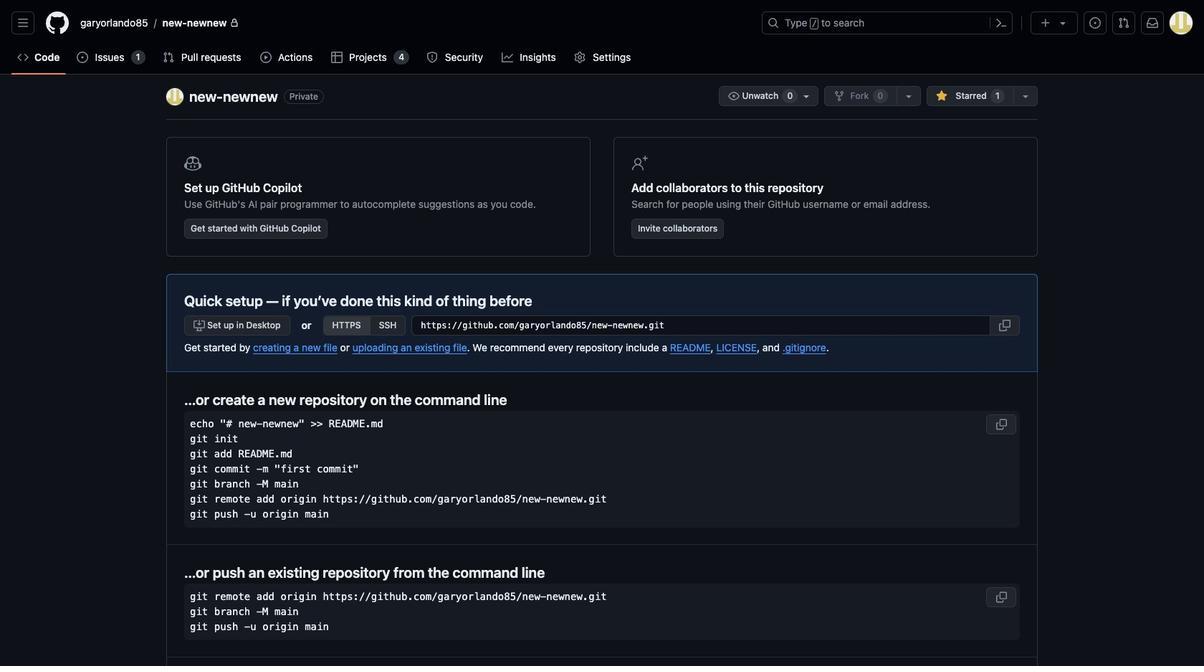 Task type: describe. For each thing, give the bounding box(es) containing it.
graph image
[[502, 52, 513, 63]]

code image
[[17, 52, 29, 63]]

see your forks of this repository image
[[904, 90, 915, 102]]

copilot image
[[184, 155, 202, 172]]

command palette image
[[996, 17, 1008, 29]]

notifications image
[[1147, 17, 1159, 29]]

gear image
[[575, 52, 586, 63]]

homepage image
[[46, 11, 69, 34]]

table image
[[331, 52, 343, 63]]

issue opened image for bottommost git pull request icon
[[77, 52, 89, 63]]

desktop download image
[[194, 320, 205, 331]]

plus image
[[1041, 17, 1052, 29]]

lock image
[[230, 19, 238, 27]]

repo forked image
[[834, 90, 845, 102]]

eye image
[[729, 90, 740, 102]]

play image
[[260, 52, 272, 63]]

1 vertical spatial copy to clipboard image
[[996, 418, 1008, 430]]

0 vertical spatial copy to clipboard image
[[1000, 320, 1011, 331]]

1 vertical spatial git pull request image
[[163, 52, 174, 63]]



Task type: locate. For each thing, give the bounding box(es) containing it.
0 horizontal spatial issue opened image
[[77, 52, 89, 63]]

1 horizontal spatial git pull request image
[[1119, 17, 1130, 29]]

0 vertical spatial git pull request image
[[1119, 17, 1130, 29]]

copy to clipboard image
[[996, 591, 1008, 603]]

owner avatar image
[[166, 88, 184, 105]]

triangle down image
[[1058, 17, 1069, 29]]

Clone URL text field
[[412, 316, 991, 336]]

git pull request image up "owner avatar" at the top left
[[163, 52, 174, 63]]

list
[[75, 11, 754, 34]]

star fill image
[[937, 90, 948, 102]]

1 vertical spatial issue opened image
[[77, 52, 89, 63]]

0 horizontal spatial git pull request image
[[163, 52, 174, 63]]

shield image
[[427, 52, 438, 63]]

1 horizontal spatial issue opened image
[[1090, 17, 1102, 29]]

issue opened image for topmost git pull request icon
[[1090, 17, 1102, 29]]

person add image
[[632, 155, 649, 172]]

add this repository to a list image
[[1021, 90, 1032, 102]]

1 user starred this repository element
[[991, 89, 1005, 103]]

issue opened image right code icon
[[77, 52, 89, 63]]

0 vertical spatial issue opened image
[[1090, 17, 1102, 29]]

git pull request image
[[1119, 17, 1130, 29], [163, 52, 174, 63]]

copy to clipboard image
[[1000, 320, 1011, 331], [996, 418, 1008, 430]]

git pull request image left notifications image
[[1119, 17, 1130, 29]]

issue opened image
[[1090, 17, 1102, 29], [77, 52, 89, 63]]

issue opened image right triangle down icon
[[1090, 17, 1102, 29]]



Task type: vqa. For each thing, say whether or not it's contained in the screenshot.
right the the
no



